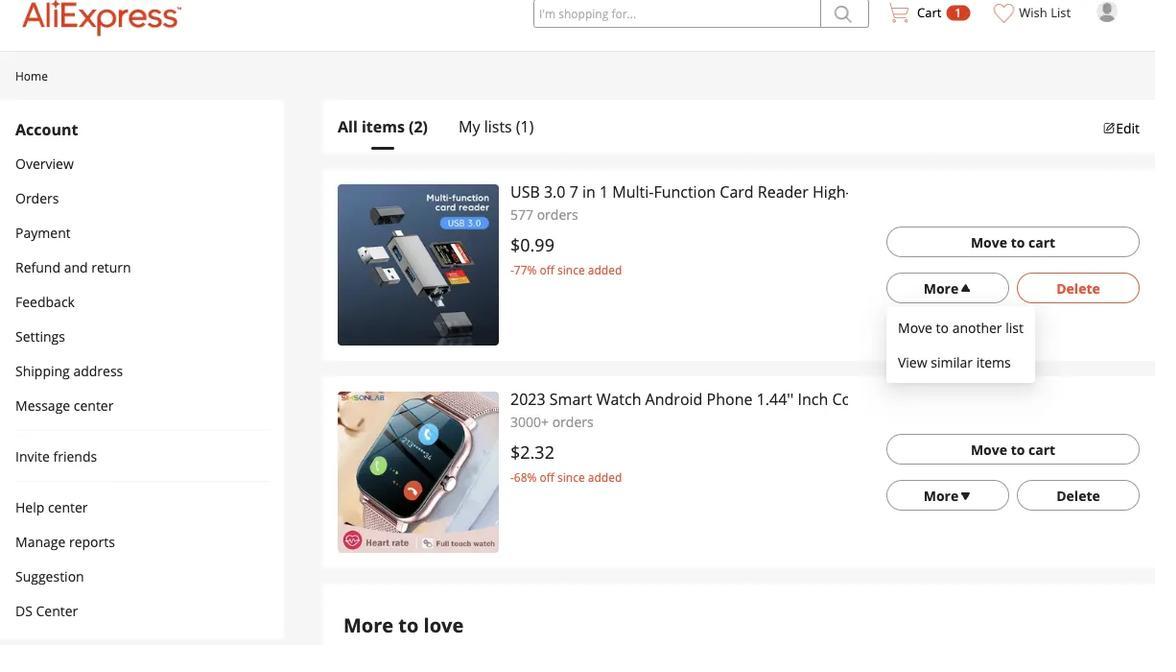 Task type: describe. For each thing, give the bounding box(es) containing it.
shipping
[[15, 361, 70, 380]]

move to cart button for $0.99
[[887, 227, 1140, 257]]

manage reports
[[15, 532, 115, 550]]

overview
[[15, 154, 74, 172]]

move to cart for $0.99
[[971, 233, 1056, 251]]

$0.99
[[511, 233, 555, 256]]

68
[[514, 469, 528, 485]]

center
[[36, 601, 78, 620]]

center for help center
[[48, 498, 88, 516]]

view
[[898, 353, 928, 371]]

1 horizontal spatial items
[[977, 353, 1011, 371]]

home link
[[15, 68, 48, 84]]

address
[[73, 361, 123, 380]]

orders for $2.32
[[553, 412, 594, 431]]

all items (2)
[[338, 116, 428, 137]]

orders for $0.99
[[537, 205, 578, 223]]

since for $2.32
[[558, 469, 585, 485]]

3000+ orders $2.32 -68 % off since added
[[511, 412, 622, 485]]

delete button for $0.99
[[1017, 273, 1140, 303]]

off for $2.32
[[540, 469, 555, 485]]

move for $0.99
[[971, 233, 1008, 251]]

payment
[[15, 223, 71, 241]]

feedback
[[15, 292, 75, 311]]

0 horizontal spatial items
[[362, 116, 405, 137]]

settings
[[15, 327, 65, 345]]

cart for $0.99
[[1029, 233, 1056, 251]]

ds
[[15, 601, 33, 620]]

off for $0.99
[[540, 262, 555, 277]]

lists
[[484, 116, 512, 137]]

more for $0.99
[[924, 279, 959, 297]]

more for $2.32
[[924, 486, 959, 504]]

suggestion
[[15, 567, 84, 585]]

similar
[[931, 353, 973, 371]]

move to cart button for $2.32
[[887, 434, 1140, 465]]

friends
[[53, 447, 97, 465]]

added for $0.99
[[588, 262, 622, 277]]

shipping address
[[15, 361, 123, 380]]

2 vertical spatial more
[[344, 611, 394, 638]]

another
[[953, 318, 1003, 336]]



Task type: locate. For each thing, give the bounding box(es) containing it.
0 vertical spatial move to cart button
[[887, 227, 1140, 257]]

refund and return
[[15, 258, 131, 276]]

0 vertical spatial items
[[362, 116, 405, 137]]

1 since from the top
[[558, 262, 585, 277]]

move down view similar items
[[971, 440, 1008, 458]]

1 - from the top
[[511, 262, 514, 277]]

0 vertical spatial off
[[540, 262, 555, 277]]

1 more button from the top
[[887, 273, 1010, 303]]

- for $2.32
[[511, 469, 514, 485]]

invite
[[15, 447, 50, 465]]

0 vertical spatial orders
[[537, 205, 578, 223]]

orders inside 577 orders $0.99 -77 % off since added
[[537, 205, 578, 223]]

2 since from the top
[[558, 469, 585, 485]]

0 vertical spatial %
[[528, 262, 537, 277]]

move up view
[[898, 318, 933, 336]]

-
[[511, 262, 514, 277], [511, 469, 514, 485]]

cart
[[1029, 233, 1056, 251], [1029, 440, 1056, 458]]

move to another list
[[898, 318, 1024, 336]]

1 cart from the top
[[1029, 233, 1056, 251]]

all
[[338, 116, 358, 137]]

None submit
[[822, 0, 870, 28]]

since for $0.99
[[558, 262, 585, 277]]

(1)
[[516, 116, 534, 137]]

edit
[[1116, 119, 1140, 137]]

move to cart
[[971, 233, 1056, 251], [971, 440, 1056, 458]]

added right 77
[[588, 262, 622, 277]]

center
[[74, 396, 114, 414], [48, 498, 88, 516]]

% for $2.32
[[528, 469, 537, 485]]

wish
[[1020, 4, 1048, 21]]

1 delete button from the top
[[1017, 273, 1140, 303]]

wish list
[[1020, 4, 1071, 21]]

items down another at the right
[[977, 353, 1011, 371]]

more button
[[887, 273, 1010, 303], [887, 480, 1010, 511]]

% down $0.99 at the top
[[528, 262, 537, 277]]

$2.32
[[511, 440, 555, 464]]

since inside 577 orders $0.99 -77 % off since added
[[558, 262, 585, 277]]

1 vertical spatial delete button
[[1017, 480, 1140, 511]]

since
[[558, 262, 585, 277], [558, 469, 585, 485]]

577
[[511, 205, 534, 223]]

0 vertical spatial added
[[588, 262, 622, 277]]

2 added from the top
[[588, 469, 622, 485]]

2 off from the top
[[540, 469, 555, 485]]

1 move to cart from the top
[[971, 233, 1056, 251]]

center for message center
[[74, 396, 114, 414]]

%
[[528, 262, 537, 277], [528, 469, 537, 485]]

added
[[588, 262, 622, 277], [588, 469, 622, 485]]

1 vertical spatial move to cart
[[971, 440, 1056, 458]]

since right 68
[[558, 469, 585, 485]]

% inside 577 orders $0.99 -77 % off since added
[[528, 262, 537, 277]]

1 vertical spatial off
[[540, 469, 555, 485]]

ds center
[[15, 601, 78, 620]]

since inside 3000+ orders $2.32 -68 % off since added
[[558, 469, 585, 485]]

message
[[15, 396, 70, 414]]

1 vertical spatial %
[[528, 469, 537, 485]]

orders
[[15, 189, 59, 207]]

1 move to cart button from the top
[[887, 227, 1140, 257]]

1 vertical spatial move to cart button
[[887, 434, 1140, 465]]

1 vertical spatial items
[[977, 353, 1011, 371]]

1 delete from the top
[[1057, 279, 1101, 297]]

3000+
[[511, 412, 549, 431]]

cart for $2.32
[[1029, 440, 1056, 458]]

2 delete button from the top
[[1017, 480, 1140, 511]]

2 move to cart button from the top
[[887, 434, 1140, 465]]

center up manage reports
[[48, 498, 88, 516]]

1 vertical spatial since
[[558, 469, 585, 485]]

invite friends
[[15, 447, 97, 465]]

% for $0.99
[[528, 262, 537, 277]]

my lists (1)
[[459, 116, 534, 137]]

orders inside 3000+ orders $2.32 -68 % off since added
[[553, 412, 594, 431]]

0 vertical spatial delete button
[[1017, 273, 1140, 303]]

message center
[[15, 396, 114, 414]]

2 move to cart from the top
[[971, 440, 1056, 458]]

2 % from the top
[[528, 469, 537, 485]]

delete button for $2.32
[[1017, 480, 1140, 511]]

center down address
[[74, 396, 114, 414]]

1 % from the top
[[528, 262, 537, 277]]

return
[[91, 258, 131, 276]]

wish list link
[[985, 0, 1082, 37]]

0 vertical spatial cart
[[1029, 233, 1056, 251]]

cart
[[918, 4, 942, 21]]

orders right 577
[[537, 205, 578, 223]]

1 vertical spatial orders
[[553, 412, 594, 431]]

off right 77
[[540, 262, 555, 277]]

- down $0.99 at the top
[[511, 262, 514, 277]]

0 vertical spatial since
[[558, 262, 585, 277]]

more button for $0.99
[[887, 273, 1010, 303]]

0 vertical spatial move
[[971, 233, 1008, 251]]

1 vertical spatial added
[[588, 469, 622, 485]]

manage
[[15, 532, 66, 550]]

1 vertical spatial more button
[[887, 480, 1010, 511]]

2 cart from the top
[[1029, 440, 1056, 458]]

1 vertical spatial delete
[[1057, 486, 1101, 504]]

move to cart for $2.32
[[971, 440, 1056, 458]]

orders right 3000+
[[553, 412, 594, 431]]

- inside 577 orders $0.99 -77 % off since added
[[511, 262, 514, 277]]

off inside 3000+ orders $2.32 -68 % off since added
[[540, 469, 555, 485]]

off right 68
[[540, 469, 555, 485]]

reports
[[69, 532, 115, 550]]

added for $2.32
[[588, 469, 622, 485]]

1 vertical spatial move
[[898, 318, 933, 336]]

1 off from the top
[[540, 262, 555, 277]]

since right 77
[[558, 262, 585, 277]]

items
[[362, 116, 405, 137], [977, 353, 1011, 371]]

77
[[514, 262, 528, 277]]

0 vertical spatial more
[[924, 279, 959, 297]]

and
[[64, 258, 88, 276]]

2 delete from the top
[[1057, 486, 1101, 504]]

list
[[1006, 318, 1024, 336]]

1 vertical spatial -
[[511, 469, 514, 485]]

to
[[1011, 233, 1026, 251], [936, 318, 949, 336], [1011, 440, 1026, 458], [399, 611, 419, 638]]

more button for $2.32
[[887, 480, 1010, 511]]

off
[[540, 262, 555, 277], [540, 469, 555, 485]]

love
[[424, 611, 464, 638]]

% down $2.32
[[528, 469, 537, 485]]

added inside 577 orders $0.99 -77 % off since added
[[588, 262, 622, 277]]

- down $2.32
[[511, 469, 514, 485]]

added inside 3000+ orders $2.32 -68 % off since added
[[588, 469, 622, 485]]

added right 68
[[588, 469, 622, 485]]

- inside 3000+ orders $2.32 -68 % off since added
[[511, 469, 514, 485]]

account
[[15, 118, 78, 139]]

view similar items
[[898, 353, 1011, 371]]

0 vertical spatial more button
[[887, 273, 1010, 303]]

list
[[1051, 4, 1071, 21]]

my
[[459, 116, 480, 137]]

(2)
[[409, 116, 428, 137]]

0 vertical spatial -
[[511, 262, 514, 277]]

move up another at the right
[[971, 233, 1008, 251]]

1 vertical spatial cart
[[1029, 440, 1056, 458]]

move for $2.32
[[971, 440, 1008, 458]]

I'm shopping for... text field
[[534, 0, 822, 28]]

refund
[[15, 258, 60, 276]]

0 vertical spatial delete
[[1057, 279, 1101, 297]]

off inside 577 orders $0.99 -77 % off since added
[[540, 262, 555, 277]]

delete for $0.99
[[1057, 279, 1101, 297]]

help center
[[15, 498, 88, 516]]

2 more button from the top
[[887, 480, 1010, 511]]

577 orders $0.99 -77 % off since added
[[511, 205, 622, 277]]

move to cart button
[[887, 227, 1140, 257], [887, 434, 1140, 465]]

delete for $2.32
[[1057, 486, 1101, 504]]

delete
[[1057, 279, 1101, 297], [1057, 486, 1101, 504]]

home
[[15, 68, 48, 84]]

- for $0.99
[[511, 262, 514, 277]]

delete button
[[1017, 273, 1140, 303], [1017, 480, 1140, 511]]

2 - from the top
[[511, 469, 514, 485]]

help
[[15, 498, 44, 516]]

2 vertical spatial move
[[971, 440, 1008, 458]]

1 vertical spatial center
[[48, 498, 88, 516]]

more
[[924, 279, 959, 297], [924, 486, 959, 504], [344, 611, 394, 638]]

1 added from the top
[[588, 262, 622, 277]]

orders
[[537, 205, 578, 223], [553, 412, 594, 431]]

move
[[971, 233, 1008, 251], [898, 318, 933, 336], [971, 440, 1008, 458]]

% inside 3000+ orders $2.32 -68 % off since added
[[528, 469, 537, 485]]

0 vertical spatial center
[[74, 396, 114, 414]]

0 vertical spatial move to cart
[[971, 233, 1056, 251]]

1
[[955, 5, 962, 21]]

more to love
[[344, 611, 464, 638]]

1 vertical spatial more
[[924, 486, 959, 504]]

items left (2)
[[362, 116, 405, 137]]



Task type: vqa. For each thing, say whether or not it's contained in the screenshot.
second Move to cart button from the bottom of the page
yes



